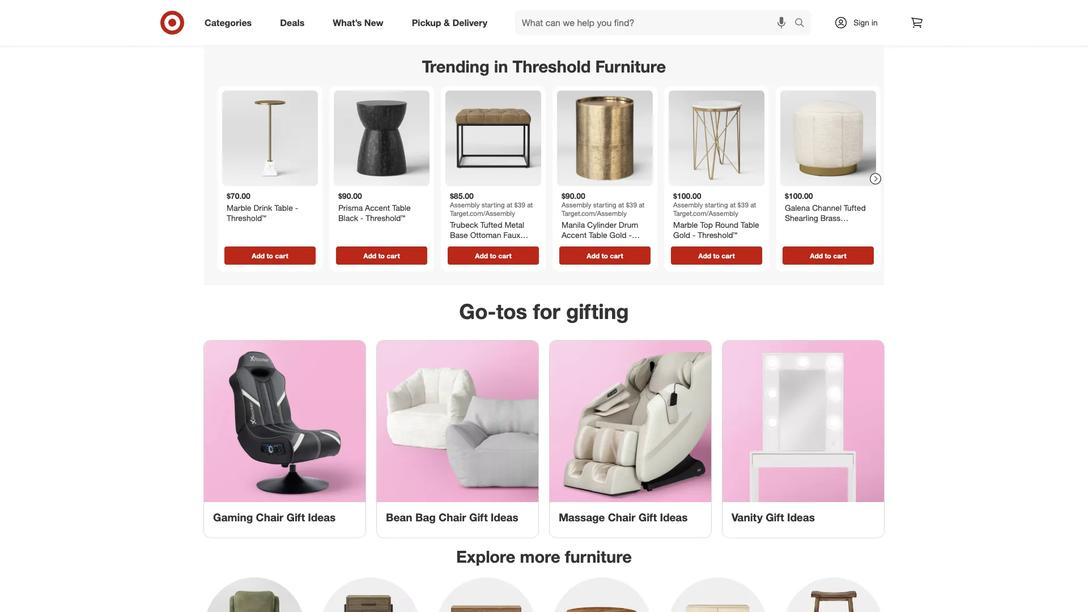 Task type: describe. For each thing, give the bounding box(es) containing it.
pieces inside the explore comfortable & functional pieces for your home. link
[[349, 16, 376, 27]]

chair for massage
[[608, 511, 636, 524]]

explore for explore more furniture
[[457, 547, 516, 567]]

pickup & delivery link
[[402, 10, 502, 35]]

$39 for assembly starting at $39 at target.com/assembly
[[515, 201, 526, 209]]

massage
[[559, 511, 605, 524]]

6 at from the left
[[751, 201, 757, 209]]

manila
[[562, 220, 585, 230]]

threshold™ inside $100.00 assembly starting at $39 at target.com/assembly marble top round table gold - threshold™
[[698, 230, 738, 240]]

sign
[[854, 18, 870, 28]]

table inside $100.00 assembly starting at $39 at target.com/assembly marble top round table gold - threshold™
[[741, 220, 760, 230]]

add to cart button for $90.00 prisma accent table black - threshold™
[[336, 247, 428, 265]]

trending in threshold furniture
[[422, 56, 666, 76]]

0 horizontal spatial &
[[298, 16, 304, 27]]

more
[[520, 547, 561, 567]]

marble inside $100.00 assembly starting at $39 at target.com/assembly marble top round table gold - threshold™
[[674, 220, 698, 230]]

$100.00 link
[[781, 90, 877, 244]]

tos
[[496, 299, 528, 324]]

3 add from the left
[[475, 251, 488, 260]]

3 add to cart button from the left
[[448, 247, 539, 265]]

home.
[[412, 16, 437, 27]]

accent inside the "$90.00 prisma accent table black - threshold™"
[[365, 203, 390, 213]]

chair for gaming
[[256, 511, 284, 524]]

what's
[[333, 17, 362, 28]]

your inside new furniture arrivals discover the latest pieces for your place.
[[680, 16, 697, 27]]

pieces inside new furniture arrivals discover the latest pieces for your place.
[[637, 16, 664, 27]]

add to cart button for $90.00 assembly starting at $39 at target.com/assembly manila cylinder drum accent table gold - threshold™
[[560, 247, 651, 265]]

delivery
[[453, 17, 488, 28]]

3 gift from the left
[[639, 511, 657, 524]]

threshold
[[513, 56, 591, 76]]

starting for $85.00
[[482, 201, 505, 209]]

$70.00
[[227, 191, 251, 201]]

cart for $90.00 assembly starting at $39 at target.com/assembly manila cylinder drum accent table gold - threshold™
[[610, 251, 624, 260]]

2 at from the left
[[528, 201, 533, 209]]

gaming
[[213, 511, 253, 524]]

$90.00 prisma accent table black - threshold™
[[339, 191, 411, 223]]

1 at from the left
[[507, 201, 513, 209]]

3 at from the left
[[619, 201, 625, 209]]

1 horizontal spatial &
[[444, 17, 450, 28]]

arrivals
[[632, 0, 670, 13]]

search button
[[790, 10, 817, 37]]

drink
[[254, 203, 272, 213]]

add for $70.00 marble drink table - threshold™
[[252, 251, 265, 260]]

1 ideas from the left
[[308, 511, 336, 524]]

place.
[[700, 16, 724, 27]]

table inside the "$90.00 prisma accent table black - threshold™"
[[392, 203, 411, 213]]

target.com/assembly for $90.00
[[562, 209, 627, 218]]

the
[[597, 16, 610, 27]]

$70.00 marble drink table - threshold™
[[227, 191, 298, 223]]

6 add to cart button from the left
[[783, 247, 875, 265]]

add to cart button for $100.00 assembly starting at $39 at target.com/assembly marble top round table gold - threshold™
[[671, 247, 763, 265]]

6 to from the left
[[825, 251, 832, 260]]

$39 for manila cylinder drum accent table gold - threshold™
[[626, 201, 637, 209]]

3 ideas from the left
[[660, 511, 688, 524]]

explore comfortable & functional pieces for your home.
[[213, 16, 437, 27]]

6 add from the left
[[811, 251, 824, 260]]

assembly for $100.00
[[674, 201, 704, 209]]

explore more furniture
[[457, 547, 632, 567]]

accent inside $90.00 assembly starting at $39 at target.com/assembly manila cylinder drum accent table gold - threshold™
[[562, 230, 587, 240]]

sign in
[[854, 18, 878, 28]]

3 add to cart from the left
[[475, 251, 512, 260]]

1 vertical spatial new
[[365, 17, 384, 28]]

target.com/assembly for $85.00
[[450, 209, 515, 218]]

furniture
[[596, 56, 666, 76]]

trending
[[422, 56, 490, 76]]

trubeck tufted metal base ottoman faux leather brown - threshold™ image
[[446, 90, 542, 186]]

vanity gift ideas link
[[723, 341, 885, 538]]

1 horizontal spatial for
[[533, 299, 561, 324]]

add for $90.00 assembly starting at $39 at target.com/assembly manila cylinder drum accent table gold - threshold™
[[587, 251, 600, 260]]

pickup & delivery
[[412, 17, 488, 28]]

bean
[[386, 511, 413, 524]]

- inside the "$90.00 prisma accent table black - threshold™"
[[361, 213, 364, 223]]

deals
[[280, 17, 305, 28]]

to for marble drink table - threshold™
[[267, 251, 273, 260]]

discover
[[559, 16, 594, 27]]

manila cylinder drum accent table gold - threshold™ image
[[557, 90, 653, 186]]

carousel region
[[204, 47, 885, 294]]

add to cart for manila cylinder drum accent table gold - threshold™
[[587, 251, 624, 260]]

cart for $100.00 assembly starting at $39 at target.com/assembly marble top round table gold - threshold™
[[722, 251, 735, 260]]

add to cart for marble drink table - threshold™
[[252, 251, 288, 260]]

target.com/assembly for $100.00
[[674, 209, 739, 218]]

threshold™ inside the "$90.00 prisma accent table black - threshold™"
[[366, 213, 405, 223]]

round
[[716, 220, 739, 230]]

explore comfortable & functional pieces for your home. link
[[204, 0, 539, 38]]

bag
[[416, 511, 436, 524]]

4 gift from the left
[[766, 511, 785, 524]]

add to cart for prisma accent table black - threshold™
[[364, 251, 400, 260]]



Task type: vqa. For each thing, say whether or not it's contained in the screenshot.
Search
yes



Task type: locate. For each thing, give the bounding box(es) containing it.
5 cart from the left
[[722, 251, 735, 260]]

starting inside $90.00 assembly starting at $39 at target.com/assembly manila cylinder drum accent table gold - threshold™
[[594, 201, 617, 209]]

target.com/assembly inside $85.00 assembly starting at $39 at target.com/assembly
[[450, 209, 515, 218]]

1 add from the left
[[252, 251, 265, 260]]

accent left cylinder
[[562, 230, 587, 240]]

$39
[[515, 201, 526, 209], [626, 201, 637, 209], [738, 201, 749, 209]]

- inside $90.00 assembly starting at $39 at target.com/assembly manila cylinder drum accent table gold - threshold™
[[629, 230, 632, 240]]

6 add to cart from the left
[[811, 251, 847, 260]]

5 add to cart from the left
[[699, 251, 735, 260]]

target.com/assembly inside $90.00 assembly starting at $39 at target.com/assembly manila cylinder drum accent table gold - threshold™
[[562, 209, 627, 218]]

0 horizontal spatial chair
[[256, 511, 284, 524]]

marble left top
[[674, 220, 698, 230]]

explore
[[213, 16, 244, 27], [457, 547, 516, 567]]

0 vertical spatial furniture
[[585, 0, 629, 13]]

threshold™
[[227, 213, 266, 223], [366, 213, 405, 223], [698, 230, 738, 240], [562, 240, 602, 250]]

starting right $85.00
[[482, 201, 505, 209]]

explore down bean bag chair gift ideas
[[457, 547, 516, 567]]

starting up cylinder
[[594, 201, 617, 209]]

2 your from the left
[[680, 16, 697, 27]]

1 pieces from the left
[[349, 16, 376, 27]]

for
[[378, 16, 389, 27], [666, 16, 677, 27], [533, 299, 561, 324]]

furniture up the
[[585, 0, 629, 13]]

functional
[[306, 16, 346, 27]]

2 $39 from the left
[[626, 201, 637, 209]]

chair
[[256, 511, 284, 524], [439, 511, 467, 524], [608, 511, 636, 524]]

$90.00 inside the "$90.00 prisma accent table black - threshold™"
[[339, 191, 362, 201]]

1 horizontal spatial new
[[559, 0, 582, 13]]

3 to from the left
[[490, 251, 497, 260]]

cart for $90.00 prisma accent table black - threshold™
[[387, 251, 400, 260]]

5 add from the left
[[699, 251, 712, 260]]

2 starting from the left
[[594, 201, 617, 209]]

0 horizontal spatial starting
[[482, 201, 505, 209]]

target.com/assembly inside $100.00 assembly starting at $39 at target.com/assembly marble top round table gold - threshold™
[[674, 209, 739, 218]]

bean bag chair gift ideas link
[[377, 341, 539, 538]]

deals link
[[271, 10, 319, 35]]

add for $100.00 assembly starting at $39 at target.com/assembly marble top round table gold - threshold™
[[699, 251, 712, 260]]

1 horizontal spatial marble
[[674, 220, 698, 230]]

& left functional
[[298, 16, 304, 27]]

1 horizontal spatial gold
[[674, 230, 691, 240]]

your
[[391, 16, 409, 27], [680, 16, 697, 27]]

chair right bag
[[439, 511, 467, 524]]

top
[[701, 220, 713, 230]]

2 cart from the left
[[387, 251, 400, 260]]

$90.00 up manila
[[562, 191, 586, 201]]

1 horizontal spatial $39
[[626, 201, 637, 209]]

1 add to cart button from the left
[[225, 247, 316, 265]]

4 cart from the left
[[610, 251, 624, 260]]

gold left top
[[674, 230, 691, 240]]

1 gift from the left
[[287, 511, 305, 524]]

1 vertical spatial accent
[[562, 230, 587, 240]]

2 gold from the left
[[674, 230, 691, 240]]

explore for explore comfortable & functional pieces for your home.
[[213, 16, 244, 27]]

0 horizontal spatial accent
[[365, 203, 390, 213]]

1 horizontal spatial chair
[[439, 511, 467, 524]]

prisma accent table black - threshold™ image
[[334, 90, 430, 186]]

$90.00 for $90.00 prisma accent table black - threshold™
[[339, 191, 362, 201]]

assembly for $90.00
[[562, 201, 592, 209]]

in for trending
[[494, 56, 508, 76]]

0 horizontal spatial marble
[[227, 203, 252, 213]]

0 horizontal spatial for
[[378, 16, 389, 27]]

black
[[339, 213, 358, 223]]

starting for $90.00
[[594, 201, 617, 209]]

2 horizontal spatial $39
[[738, 201, 749, 209]]

assembly inside $90.00 assembly starting at $39 at target.com/assembly manila cylinder drum accent table gold - threshold™
[[562, 201, 592, 209]]

6 cart from the left
[[834, 251, 847, 260]]

$39 inside $100.00 assembly starting at $39 at target.com/assembly marble top round table gold - threshold™
[[738, 201, 749, 209]]

table right drink
[[275, 203, 293, 213]]

explore left comfortable
[[213, 16, 244, 27]]

categories
[[205, 17, 252, 28]]

0 horizontal spatial $100.00
[[674, 191, 702, 201]]

to for marble top round table gold - threshold™
[[714, 251, 720, 260]]

add to cart for marble top round table gold - threshold™
[[699, 251, 735, 260]]

for right what's
[[378, 16, 389, 27]]

for inside new furniture arrivals discover the latest pieces for your place.
[[666, 16, 677, 27]]

$100.00 assembly starting at $39 at target.com/assembly marble top round table gold - threshold™
[[674, 191, 760, 240]]

vanity
[[732, 511, 763, 524]]

1 gold from the left
[[610, 230, 627, 240]]

vanity gift ideas
[[732, 511, 815, 524]]

target.com/assembly
[[450, 209, 515, 218], [562, 209, 627, 218], [674, 209, 739, 218]]

new furniture arrivals discover the latest pieces for your place.
[[559, 0, 724, 27]]

in right trending
[[494, 56, 508, 76]]

table inside $90.00 assembly starting at $39 at target.com/assembly manila cylinder drum accent table gold - threshold™
[[589, 230, 608, 240]]

5 add to cart button from the left
[[671, 247, 763, 265]]

1 add to cart from the left
[[252, 251, 288, 260]]

0 horizontal spatial explore
[[213, 16, 244, 27]]

add to cart button for $70.00 marble drink table - threshold™
[[225, 247, 316, 265]]

gaming chair gift ideas
[[213, 511, 336, 524]]

new up discover
[[559, 0, 582, 13]]

1 horizontal spatial explore
[[457, 547, 516, 567]]

marble inside $70.00 marble drink table - threshold™
[[227, 203, 252, 213]]

go-
[[460, 299, 496, 324]]

1 target.com/assembly from the left
[[450, 209, 515, 218]]

table right manila
[[589, 230, 608, 240]]

assembly for $85.00
[[450, 201, 480, 209]]

$39 inside $90.00 assembly starting at $39 at target.com/assembly manila cylinder drum accent table gold - threshold™
[[626, 201, 637, 209]]

1 vertical spatial explore
[[457, 547, 516, 567]]

& right the pickup
[[444, 17, 450, 28]]

- inside $100.00 assembly starting at $39 at target.com/assembly marble top round table gold - threshold™
[[693, 230, 696, 240]]

marble down the $70.00
[[227, 203, 252, 213]]

gold
[[610, 230, 627, 240], [674, 230, 691, 240]]

gifting
[[567, 299, 629, 324]]

$100.00
[[674, 191, 702, 201], [785, 191, 814, 201]]

accent right 'prisma'
[[365, 203, 390, 213]]

4 add to cart button from the left
[[560, 247, 651, 265]]

cart
[[275, 251, 288, 260], [387, 251, 400, 260], [499, 251, 512, 260], [610, 251, 624, 260], [722, 251, 735, 260], [834, 251, 847, 260]]

pieces
[[349, 16, 376, 27], [637, 16, 664, 27]]

1 horizontal spatial $100.00
[[785, 191, 814, 201]]

new
[[559, 0, 582, 13], [365, 17, 384, 28]]

starting for $100.00
[[705, 201, 729, 209]]

What can we help you find? suggestions appear below search field
[[516, 10, 798, 35]]

$100.00 inside $100.00 assembly starting at $39 at target.com/assembly marble top round table gold - threshold™
[[674, 191, 702, 201]]

- right cylinder
[[629, 230, 632, 240]]

for right tos
[[533, 299, 561, 324]]

2 horizontal spatial assembly
[[674, 201, 704, 209]]

gift inside "link"
[[470, 511, 488, 524]]

3 target.com/assembly from the left
[[674, 209, 739, 218]]

$90.00 inside $90.00 assembly starting at $39 at target.com/assembly manila cylinder drum accent table gold - threshold™
[[562, 191, 586, 201]]

gold inside $90.00 assembly starting at $39 at target.com/assembly manila cylinder drum accent table gold - threshold™
[[610, 230, 627, 240]]

1 horizontal spatial your
[[680, 16, 697, 27]]

0 vertical spatial in
[[872, 18, 878, 28]]

2 $100.00 from the left
[[785, 191, 814, 201]]

comfortable
[[247, 16, 296, 27]]

3 chair from the left
[[608, 511, 636, 524]]

$39 for marble top round table gold - threshold™
[[738, 201, 749, 209]]

1 vertical spatial marble
[[674, 220, 698, 230]]

2 target.com/assembly from the left
[[562, 209, 627, 218]]

1 horizontal spatial pieces
[[637, 16, 664, 27]]

drum
[[619, 220, 639, 230]]

1 horizontal spatial starting
[[594, 201, 617, 209]]

1 starting from the left
[[482, 201, 505, 209]]

furniture down the massage
[[565, 547, 632, 567]]

1 your from the left
[[391, 16, 409, 27]]

in inside the carousel region
[[494, 56, 508, 76]]

add for $90.00 prisma accent table black - threshold™
[[364, 251, 377, 260]]

your left home.
[[391, 16, 409, 27]]

ideas
[[308, 511, 336, 524], [491, 511, 519, 524], [660, 511, 688, 524], [788, 511, 815, 524]]

5 at from the left
[[730, 201, 736, 209]]

$100.00 for $100.00
[[785, 191, 814, 201]]

gold inside $100.00 assembly starting at $39 at target.com/assembly marble top round table gold - threshold™
[[674, 230, 691, 240]]

1 horizontal spatial target.com/assembly
[[562, 209, 627, 218]]

chair inside "link"
[[439, 511, 467, 524]]

massage chair gift ideas link
[[550, 341, 712, 538]]

add
[[252, 251, 265, 260], [364, 251, 377, 260], [475, 251, 488, 260], [587, 251, 600, 260], [699, 251, 712, 260], [811, 251, 824, 260]]

categories link
[[195, 10, 266, 35]]

threshold™ inside $90.00 assembly starting at $39 at target.com/assembly manila cylinder drum accent table gold - threshold™
[[562, 240, 602, 250]]

$39 inside $85.00 assembly starting at $39 at target.com/assembly
[[515, 201, 526, 209]]

3 cart from the left
[[499, 251, 512, 260]]

1 horizontal spatial accent
[[562, 230, 587, 240]]

4 at from the left
[[639, 201, 645, 209]]

to for prisma accent table black - threshold™
[[379, 251, 385, 260]]

add to cart button
[[225, 247, 316, 265], [336, 247, 428, 265], [448, 247, 539, 265], [560, 247, 651, 265], [671, 247, 763, 265], [783, 247, 875, 265]]

to
[[267, 251, 273, 260], [379, 251, 385, 260], [490, 251, 497, 260], [602, 251, 609, 260], [714, 251, 720, 260], [825, 251, 832, 260]]

starting up top
[[705, 201, 729, 209]]

2 ideas from the left
[[491, 511, 519, 524]]

table inside $70.00 marble drink table - threshold™
[[275, 203, 293, 213]]

furniture inside new furniture arrivals discover the latest pieces for your place.
[[585, 0, 629, 13]]

$90.00 up 'prisma'
[[339, 191, 362, 201]]

in right sign
[[872, 18, 878, 28]]

pickup
[[412, 17, 442, 28]]

add to cart
[[252, 251, 288, 260], [364, 251, 400, 260], [475, 251, 512, 260], [587, 251, 624, 260], [699, 251, 735, 260], [811, 251, 847, 260]]

gift
[[287, 511, 305, 524], [470, 511, 488, 524], [639, 511, 657, 524], [766, 511, 785, 524]]

$90.00 assembly starting at $39 at target.com/assembly manila cylinder drum accent table gold - threshold™
[[562, 191, 645, 250]]

4 add from the left
[[587, 251, 600, 260]]

marble top round table gold - threshold™ image
[[669, 90, 765, 186]]

0 horizontal spatial gold
[[610, 230, 627, 240]]

0 horizontal spatial pieces
[[349, 16, 376, 27]]

target.com/assembly down $85.00
[[450, 209, 515, 218]]

0 vertical spatial marble
[[227, 203, 252, 213]]

2 to from the left
[[379, 251, 385, 260]]

2 assembly from the left
[[562, 201, 592, 209]]

1 $100.00 from the left
[[674, 191, 702, 201]]

massage chair gift ideas
[[559, 511, 688, 524]]

0 horizontal spatial assembly
[[450, 201, 480, 209]]

2 horizontal spatial target.com/assembly
[[674, 209, 739, 218]]

latest
[[612, 16, 634, 27]]

ideas inside "link"
[[491, 511, 519, 524]]

marble
[[227, 203, 252, 213], [674, 220, 698, 230]]

0 horizontal spatial $90.00
[[339, 191, 362, 201]]

search
[[790, 18, 817, 29]]

1 to from the left
[[267, 251, 273, 260]]

prisma
[[339, 203, 363, 213]]

bean bag chair gift ideas
[[386, 511, 519, 524]]

what's new
[[333, 17, 384, 28]]

5 to from the left
[[714, 251, 720, 260]]

2 add to cart from the left
[[364, 251, 400, 260]]

3 starting from the left
[[705, 201, 729, 209]]

cylinder
[[588, 220, 617, 230]]

4 to from the left
[[602, 251, 609, 260]]

in
[[872, 18, 878, 28], [494, 56, 508, 76]]

- right drink
[[295, 203, 298, 213]]

4 ideas from the left
[[788, 511, 815, 524]]

1 horizontal spatial in
[[872, 18, 878, 28]]

- right black
[[361, 213, 364, 223]]

0 horizontal spatial in
[[494, 56, 508, 76]]

new inside new furniture arrivals discover the latest pieces for your place.
[[559, 0, 582, 13]]

gold right manila
[[610, 230, 627, 240]]

starting inside $85.00 assembly starting at $39 at target.com/assembly
[[482, 201, 505, 209]]

in for sign
[[872, 18, 878, 28]]

threshold™ inside $70.00 marble drink table - threshold™
[[227, 213, 266, 223]]

$100.00 for $100.00 assembly starting at $39 at target.com/assembly marble top round table gold - threshold™
[[674, 191, 702, 201]]

&
[[298, 16, 304, 27], [444, 17, 450, 28]]

2 chair from the left
[[439, 511, 467, 524]]

2 horizontal spatial starting
[[705, 201, 729, 209]]

0 horizontal spatial $39
[[515, 201, 526, 209]]

starting inside $100.00 assembly starting at $39 at target.com/assembly marble top round table gold - threshold™
[[705, 201, 729, 209]]

what's new link
[[323, 10, 398, 35]]

assembly inside $85.00 assembly starting at $39 at target.com/assembly
[[450, 201, 480, 209]]

0 vertical spatial new
[[559, 0, 582, 13]]

2 pieces from the left
[[637, 16, 664, 27]]

marble drink table - threshold™ image
[[222, 90, 318, 186]]

1 $90.00 from the left
[[339, 191, 362, 201]]

target.com/assembly up top
[[674, 209, 739, 218]]

new right what's
[[365, 17, 384, 28]]

3 $39 from the left
[[738, 201, 749, 209]]

$85.00 assembly starting at $39 at target.com/assembly
[[450, 191, 533, 218]]

go-tos for gifting
[[460, 299, 629, 324]]

1 vertical spatial in
[[494, 56, 508, 76]]

0 vertical spatial accent
[[365, 203, 390, 213]]

4 add to cart from the left
[[587, 251, 624, 260]]

1 cart from the left
[[275, 251, 288, 260]]

2 horizontal spatial chair
[[608, 511, 636, 524]]

starting
[[482, 201, 505, 209], [594, 201, 617, 209], [705, 201, 729, 209]]

gaming chair gift ideas link
[[204, 341, 366, 538]]

assembly
[[450, 201, 480, 209], [562, 201, 592, 209], [674, 201, 704, 209]]

1 horizontal spatial assembly
[[562, 201, 592, 209]]

0 horizontal spatial new
[[365, 17, 384, 28]]

$85.00
[[450, 191, 474, 201]]

to for manila cylinder drum accent table gold - threshold™
[[602, 251, 609, 260]]

pieces right functional
[[349, 16, 376, 27]]

-
[[295, 203, 298, 213], [361, 213, 364, 223], [629, 230, 632, 240], [693, 230, 696, 240]]

pieces down arrivals
[[637, 16, 664, 27]]

table right 'prisma'
[[392, 203, 411, 213]]

assembly inside $100.00 assembly starting at $39 at target.com/assembly marble top round table gold - threshold™
[[674, 201, 704, 209]]

chair right the gaming
[[256, 511, 284, 524]]

- inside $70.00 marble drink table - threshold™
[[295, 203, 298, 213]]

1 chair from the left
[[256, 511, 284, 524]]

chair right the massage
[[608, 511, 636, 524]]

$90.00 for $90.00 assembly starting at $39 at target.com/assembly manila cylinder drum accent table gold - threshold™
[[562, 191, 586, 201]]

2 gift from the left
[[470, 511, 488, 524]]

- left top
[[693, 230, 696, 240]]

your left place.
[[680, 16, 697, 27]]

at
[[507, 201, 513, 209], [528, 201, 533, 209], [619, 201, 625, 209], [639, 201, 645, 209], [730, 201, 736, 209], [751, 201, 757, 209]]

sign in link
[[825, 10, 896, 35]]

1 vertical spatial furniture
[[565, 547, 632, 567]]

furniture
[[585, 0, 629, 13], [565, 547, 632, 567]]

target.com/assembly up cylinder
[[562, 209, 627, 218]]

table right the round
[[741, 220, 760, 230]]

table
[[275, 203, 293, 213], [392, 203, 411, 213], [741, 220, 760, 230], [589, 230, 608, 240]]

galena channel tufted shearling brass ottoman cream - threshold™ image
[[781, 90, 877, 186]]

cart for $70.00 marble drink table - threshold™
[[275, 251, 288, 260]]

2 add to cart button from the left
[[336, 247, 428, 265]]

accent
[[365, 203, 390, 213], [562, 230, 587, 240]]

2 add from the left
[[364, 251, 377, 260]]

1 $39 from the left
[[515, 201, 526, 209]]

3 assembly from the left
[[674, 201, 704, 209]]

2 horizontal spatial for
[[666, 16, 677, 27]]

for down arrivals
[[666, 16, 677, 27]]

0 horizontal spatial target.com/assembly
[[450, 209, 515, 218]]

1 assembly from the left
[[450, 201, 480, 209]]

2 $90.00 from the left
[[562, 191, 586, 201]]

0 horizontal spatial your
[[391, 16, 409, 27]]

$90.00
[[339, 191, 362, 201], [562, 191, 586, 201]]

1 horizontal spatial $90.00
[[562, 191, 586, 201]]

0 vertical spatial explore
[[213, 16, 244, 27]]



